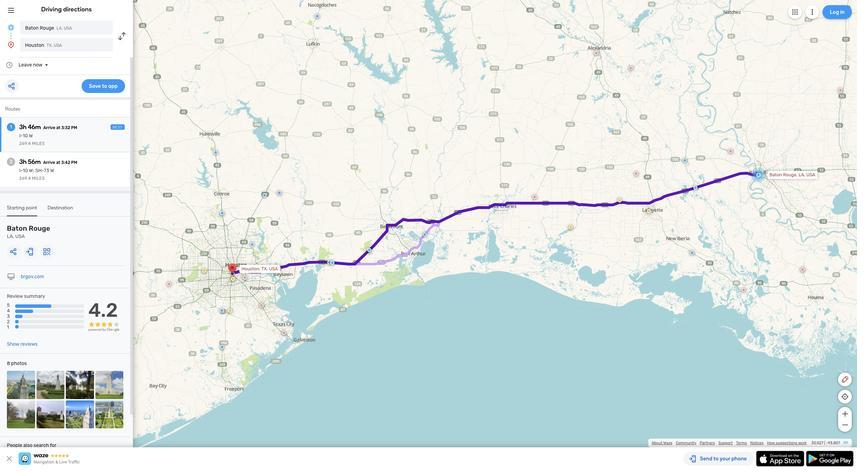 Task type: describe. For each thing, give the bounding box(es) containing it.
pm for 56m
[[71, 160, 77, 165]]

houston,
[[241, 266, 260, 271]]

partners link
[[700, 441, 715, 445]]

starting
[[7, 205, 25, 211]]

w inside "i-10 w 269.4 miles"
[[29, 133, 33, 139]]

live
[[59, 460, 67, 465]]

image 4 of baton rouge, baton rouge image
[[95, 371, 123, 399]]

sh-
[[35, 168, 44, 174]]

image 7 of baton rouge, baton rouge image
[[66, 401, 94, 429]]

73
[[44, 168, 49, 174]]

suggestions
[[776, 441, 797, 445]]

notices link
[[750, 441, 764, 445]]

brgov.com link
[[21, 274, 44, 280]]

0 vertical spatial hazard image
[[647, 209, 651, 213]]

driving
[[41, 6, 62, 13]]

269.4 inside i-10 w; sh-73 w 269.4 miles
[[19, 176, 31, 181]]

46m
[[28, 123, 41, 131]]

brgov.com
[[21, 274, 44, 280]]

1 horizontal spatial la,
[[57, 26, 63, 31]]

zoom in image
[[841, 410, 849, 418]]

work
[[798, 441, 807, 445]]

0 vertical spatial rouge
[[40, 25, 54, 31]]

about
[[652, 441, 662, 445]]

summary
[[24, 294, 45, 299]]

3h 46m arrive at 3:32 pm
[[19, 123, 77, 131]]

routes
[[5, 106, 20, 112]]

how suggestions work link
[[767, 441, 807, 445]]

4.2
[[88, 299, 118, 322]]

leave now
[[19, 62, 43, 68]]

2 horizontal spatial la,
[[799, 172, 805, 177]]

10 for 56m
[[23, 168, 28, 174]]

w inside i-10 w; sh-73 w 269.4 miles
[[50, 168, 54, 174]]

0 vertical spatial baton rouge la, usa
[[25, 25, 72, 31]]

10 for 46m
[[23, 133, 28, 139]]

1 vertical spatial baton rouge la, usa
[[7, 224, 50, 239]]

3h for 3h 56m
[[19, 158, 27, 166]]

x image
[[5, 455, 13, 463]]

3h 56m arrive at 3:42 pm
[[19, 158, 77, 166]]

pm for 46m
[[71, 125, 77, 130]]

link image
[[843, 440, 848, 445]]

1 horizontal spatial 1
[[10, 124, 12, 130]]

image 5 of baton rouge, baton rouge image
[[7, 401, 35, 429]]

image 6 of baton rouge, baton rouge image
[[36, 401, 64, 429]]

also
[[23, 443, 32, 449]]

waze
[[663, 441, 672, 445]]

show reviews
[[7, 341, 38, 347]]

destination button
[[48, 205, 73, 216]]

for
[[50, 443, 56, 449]]

2 inside 5 4 3 2 1
[[7, 319, 10, 325]]

usa down driving directions
[[64, 26, 72, 31]]

support
[[718, 441, 733, 445]]

miles inside i-10 w; sh-73 w 269.4 miles
[[32, 176, 45, 181]]

-
[[826, 441, 828, 445]]

3
[[7, 314, 10, 319]]

starting point
[[7, 205, 37, 211]]

image 2 of baton rouge, baton rouge image
[[36, 371, 64, 399]]

about waze link
[[652, 441, 672, 445]]

8 photos
[[7, 361, 27, 367]]

traffic
[[68, 460, 80, 465]]

3:32
[[61, 125, 70, 130]]

terms link
[[736, 441, 747, 445]]

navigation
[[34, 460, 54, 465]]

leave
[[19, 62, 32, 68]]

93.807
[[828, 441, 840, 445]]

people also search for
[[7, 443, 56, 449]]

usa down 'starting point' "button"
[[15, 234, 25, 239]]

houston
[[25, 42, 44, 48]]

baton rouge, la, usa
[[770, 172, 815, 177]]

1 horizontal spatial hazard image
[[569, 225, 573, 229]]

tx, for houston
[[47, 43, 53, 48]]

community
[[676, 441, 696, 445]]

0 vertical spatial baton
[[25, 25, 39, 31]]

review summary
[[7, 294, 45, 299]]

current location image
[[7, 23, 15, 32]]

269.4 inside "i-10 w 269.4 miles"
[[19, 141, 31, 146]]

1 inside 5 4 3 2 1
[[7, 325, 9, 331]]

5 4 3 2 1
[[7, 302, 10, 331]]

terms
[[736, 441, 747, 445]]



Task type: locate. For each thing, give the bounding box(es) containing it.
usa
[[64, 26, 72, 31], [54, 43, 62, 48], [806, 172, 815, 177], [15, 234, 25, 239], [269, 266, 278, 271]]

3h
[[19, 123, 27, 131], [19, 158, 27, 166]]

destination
[[48, 205, 73, 211]]

baton rouge la, usa down 'starting point' "button"
[[7, 224, 50, 239]]

0 vertical spatial at
[[56, 125, 60, 130]]

i- for 3h 46m
[[19, 133, 23, 139]]

pencil image
[[841, 375, 849, 384]]

arrive up 73
[[43, 160, 55, 165]]

partners
[[700, 441, 715, 445]]

3h left 56m
[[19, 158, 27, 166]]

arrive inside 3h 46m arrive at 3:32 pm
[[43, 125, 55, 130]]

zoom out image
[[841, 421, 849, 429]]

4
[[7, 308, 10, 314]]

search
[[34, 443, 49, 449]]

rouge down point
[[29, 224, 50, 233]]

1 vertical spatial baton
[[770, 172, 782, 177]]

w down 46m
[[29, 133, 33, 139]]

269.4 down w;
[[19, 176, 31, 181]]

2 pm from the top
[[71, 160, 77, 165]]

usa right houston
[[54, 43, 62, 48]]

1 3h from the top
[[19, 123, 27, 131]]

1 vertical spatial at
[[56, 160, 60, 165]]

10 inside "i-10 w 269.4 miles"
[[23, 133, 28, 139]]

i- inside i-10 w; sh-73 w 269.4 miles
[[19, 168, 23, 174]]

la, down driving directions
[[57, 26, 63, 31]]

clock image
[[5, 61, 13, 69]]

1 vertical spatial la,
[[799, 172, 805, 177]]

1 10 from the top
[[23, 133, 28, 139]]

2 miles from the top
[[32, 176, 45, 181]]

baton down 'starting point' "button"
[[7, 224, 27, 233]]

at inside 3h 56m arrive at 3:42 pm
[[56, 160, 60, 165]]

houston, tx, usa
[[241, 266, 278, 271]]

0 vertical spatial arrive
[[43, 125, 55, 130]]

w right 73
[[50, 168, 54, 174]]

pm inside 3h 56m arrive at 3:42 pm
[[71, 160, 77, 165]]

0 horizontal spatial w
[[29, 133, 33, 139]]

0 vertical spatial la,
[[57, 26, 63, 31]]

support link
[[718, 441, 733, 445]]

|
[[824, 441, 825, 445]]

best
[[113, 125, 123, 130]]

1 horizontal spatial w
[[50, 168, 54, 174]]

1 vertical spatial w
[[50, 168, 54, 174]]

1 pm from the top
[[71, 125, 77, 130]]

location image
[[7, 41, 15, 49]]

1 arrive from the top
[[43, 125, 55, 130]]

0 vertical spatial w
[[29, 133, 33, 139]]

1 down 3
[[7, 325, 9, 331]]

la, down 'starting point' "button"
[[7, 234, 14, 239]]

pm right 3:42
[[71, 160, 77, 165]]

2 at from the top
[[56, 160, 60, 165]]

at left 3:32
[[56, 125, 60, 130]]

reviews
[[20, 341, 38, 347]]

pm right 3:32
[[71, 125, 77, 130]]

computer image
[[7, 273, 15, 281]]

3:42
[[61, 160, 70, 165]]

rouge,
[[783, 172, 798, 177]]

0 vertical spatial 2
[[10, 159, 12, 165]]

0 vertical spatial tx,
[[47, 43, 53, 48]]

10 inside i-10 w; sh-73 w 269.4 miles
[[23, 168, 28, 174]]

0 vertical spatial miles
[[32, 141, 45, 146]]

baton inside baton rouge la, usa
[[7, 224, 27, 233]]

notices
[[750, 441, 764, 445]]

arrive
[[43, 125, 55, 130], [43, 160, 55, 165]]

1 vertical spatial 269.4
[[19, 176, 31, 181]]

usa inside houston tx, usa
[[54, 43, 62, 48]]

show
[[7, 341, 19, 347]]

1 vertical spatial miles
[[32, 176, 45, 181]]

tx, right houston,
[[261, 266, 268, 271]]

rouge
[[40, 25, 54, 31], [29, 224, 50, 233]]

2 vertical spatial baton
[[7, 224, 27, 233]]

30.027
[[811, 441, 824, 445]]

arrive inside 3h 56m arrive at 3:42 pm
[[43, 160, 55, 165]]

usa right rouge,
[[806, 172, 815, 177]]

i- for 3h 56m
[[19, 168, 23, 174]]

i-10 w 269.4 miles
[[19, 133, 45, 146]]

i-10 w; sh-73 w 269.4 miles
[[19, 168, 54, 181]]

tx, right houston
[[47, 43, 53, 48]]

point
[[26, 205, 37, 211]]

i- down routes
[[19, 133, 23, 139]]

starting point button
[[7, 205, 37, 216]]

i-
[[19, 133, 23, 139], [19, 168, 23, 174]]

10 down 3h 46m arrive at 3:32 pm
[[23, 133, 28, 139]]

arrive for 3h 46m
[[43, 125, 55, 130]]

1 269.4 from the top
[[19, 141, 31, 146]]

about waze community partners support terms notices how suggestions work
[[652, 441, 807, 445]]

people
[[7, 443, 22, 449]]

baton left rouge,
[[770, 172, 782, 177]]

2 269.4 from the top
[[19, 176, 31, 181]]

269.4 down 46m
[[19, 141, 31, 146]]

&
[[55, 460, 58, 465]]

baton
[[25, 25, 39, 31], [770, 172, 782, 177], [7, 224, 27, 233]]

miles down 46m
[[32, 141, 45, 146]]

driving directions
[[41, 6, 92, 13]]

i- left w;
[[19, 168, 23, 174]]

at for 56m
[[56, 160, 60, 165]]

baton rouge la, usa
[[25, 25, 72, 31], [7, 224, 50, 239]]

image 1 of baton rouge, baton rouge image
[[7, 371, 35, 399]]

1 i- from the top
[[19, 133, 23, 139]]

1 vertical spatial arrive
[[43, 160, 55, 165]]

how
[[767, 441, 775, 445]]

review
[[7, 294, 23, 299]]

10
[[23, 133, 28, 139], [23, 168, 28, 174]]

miles
[[32, 141, 45, 146], [32, 176, 45, 181]]

1 at from the top
[[56, 125, 60, 130]]

tx, for houston,
[[261, 266, 268, 271]]

30.027 | -93.807
[[811, 441, 840, 445]]

w;
[[29, 168, 34, 174]]

1
[[10, 124, 12, 130], [7, 325, 9, 331]]

56m
[[28, 158, 41, 166]]

2 down 4
[[7, 319, 10, 325]]

0 vertical spatial 3h
[[19, 123, 27, 131]]

navigation & live traffic
[[34, 460, 80, 465]]

0 horizontal spatial la,
[[7, 234, 14, 239]]

8
[[7, 361, 10, 367]]

now
[[33, 62, 43, 68]]

1 vertical spatial tx,
[[261, 266, 268, 271]]

directions
[[63, 6, 92, 13]]

at for 46m
[[56, 125, 60, 130]]

0 horizontal spatial tx,
[[47, 43, 53, 48]]

photos
[[11, 361, 27, 367]]

0 horizontal spatial 1
[[7, 325, 9, 331]]

1 vertical spatial rouge
[[29, 224, 50, 233]]

0 vertical spatial 10
[[23, 133, 28, 139]]

2 3h from the top
[[19, 158, 27, 166]]

hazard image
[[647, 209, 651, 213], [569, 225, 573, 229], [228, 309, 232, 313]]

1 vertical spatial 1
[[7, 325, 9, 331]]

road closed image
[[594, 51, 598, 55], [629, 66, 633, 70], [838, 88, 843, 92], [729, 149, 733, 153], [634, 172, 638, 176], [533, 195, 537, 199], [801, 268, 805, 272], [243, 276, 247, 280], [742, 288, 746, 292], [259, 303, 264, 308], [282, 331, 286, 335]]

1 down routes
[[10, 124, 12, 130]]

269.4
[[19, 141, 31, 146], [19, 176, 31, 181]]

road closed image
[[167, 282, 171, 286]]

5
[[7, 302, 10, 308]]

usa right houston,
[[269, 266, 278, 271]]

2 vertical spatial la,
[[7, 234, 14, 239]]

1 vertical spatial pm
[[71, 160, 77, 165]]

2 left 56m
[[10, 159, 12, 165]]

1 vertical spatial i-
[[19, 168, 23, 174]]

miles inside "i-10 w 269.4 miles"
[[32, 141, 45, 146]]

at
[[56, 125, 60, 130], [56, 160, 60, 165]]

2 i- from the top
[[19, 168, 23, 174]]

pm
[[71, 125, 77, 130], [71, 160, 77, 165]]

0 vertical spatial pm
[[71, 125, 77, 130]]

arrive for 3h 56m
[[43, 160, 55, 165]]

arrive right 46m
[[43, 125, 55, 130]]

houston tx, usa
[[25, 42, 62, 48]]

1 miles from the top
[[32, 141, 45, 146]]

10 left w;
[[23, 168, 28, 174]]

1 vertical spatial 2
[[7, 319, 10, 325]]

0 horizontal spatial hazard image
[[228, 309, 232, 313]]

2 arrive from the top
[[43, 160, 55, 165]]

1 vertical spatial hazard image
[[569, 225, 573, 229]]

2
[[10, 159, 12, 165], [7, 319, 10, 325]]

baton rouge la, usa up houston tx, usa
[[25, 25, 72, 31]]

3h for 3h 46m
[[19, 123, 27, 131]]

image 3 of baton rouge, baton rouge image
[[66, 371, 94, 399]]

i- inside "i-10 w 269.4 miles"
[[19, 133, 23, 139]]

la,
[[57, 26, 63, 31], [799, 172, 805, 177], [7, 234, 14, 239]]

rouge up houston tx, usa
[[40, 25, 54, 31]]

2 10 from the top
[[23, 168, 28, 174]]

1 horizontal spatial tx,
[[261, 266, 268, 271]]

at left 3:42
[[56, 160, 60, 165]]

1 vertical spatial 3h
[[19, 158, 27, 166]]

tx, inside houston tx, usa
[[47, 43, 53, 48]]

hazard image
[[766, 171, 770, 175], [618, 198, 622, 203], [202, 269, 206, 273], [231, 277, 235, 281]]

tx,
[[47, 43, 53, 48], [261, 266, 268, 271]]

police image
[[683, 158, 687, 163], [693, 186, 698, 190], [263, 193, 267, 197], [220, 211, 224, 215], [250, 243, 254, 247], [367, 248, 371, 252], [690, 251, 694, 255]]

pm inside 3h 46m arrive at 3:32 pm
[[71, 125, 77, 130]]

2 horizontal spatial hazard image
[[647, 209, 651, 213]]

police image
[[315, 14, 319, 18], [214, 151, 218, 155], [277, 191, 281, 195], [423, 233, 427, 237], [327, 260, 331, 265], [330, 261, 335, 265], [220, 309, 224, 313], [220, 345, 224, 349]]

0 vertical spatial 1
[[10, 124, 12, 130]]

at inside 3h 46m arrive at 3:32 pm
[[56, 125, 60, 130]]

image 8 of baton rouge, baton rouge image
[[95, 401, 123, 429]]

0 vertical spatial 269.4
[[19, 141, 31, 146]]

community link
[[676, 441, 696, 445]]

w
[[29, 133, 33, 139], [50, 168, 54, 174]]

0 vertical spatial i-
[[19, 133, 23, 139]]

3h left 46m
[[19, 123, 27, 131]]

2 vertical spatial hazard image
[[228, 309, 232, 313]]

miles down the sh-
[[32, 176, 45, 181]]

1 vertical spatial 10
[[23, 168, 28, 174]]

la, right rouge,
[[799, 172, 805, 177]]

baton up houston
[[25, 25, 39, 31]]



Task type: vqa. For each thing, say whether or not it's contained in the screenshot.
"Review Summary"
yes



